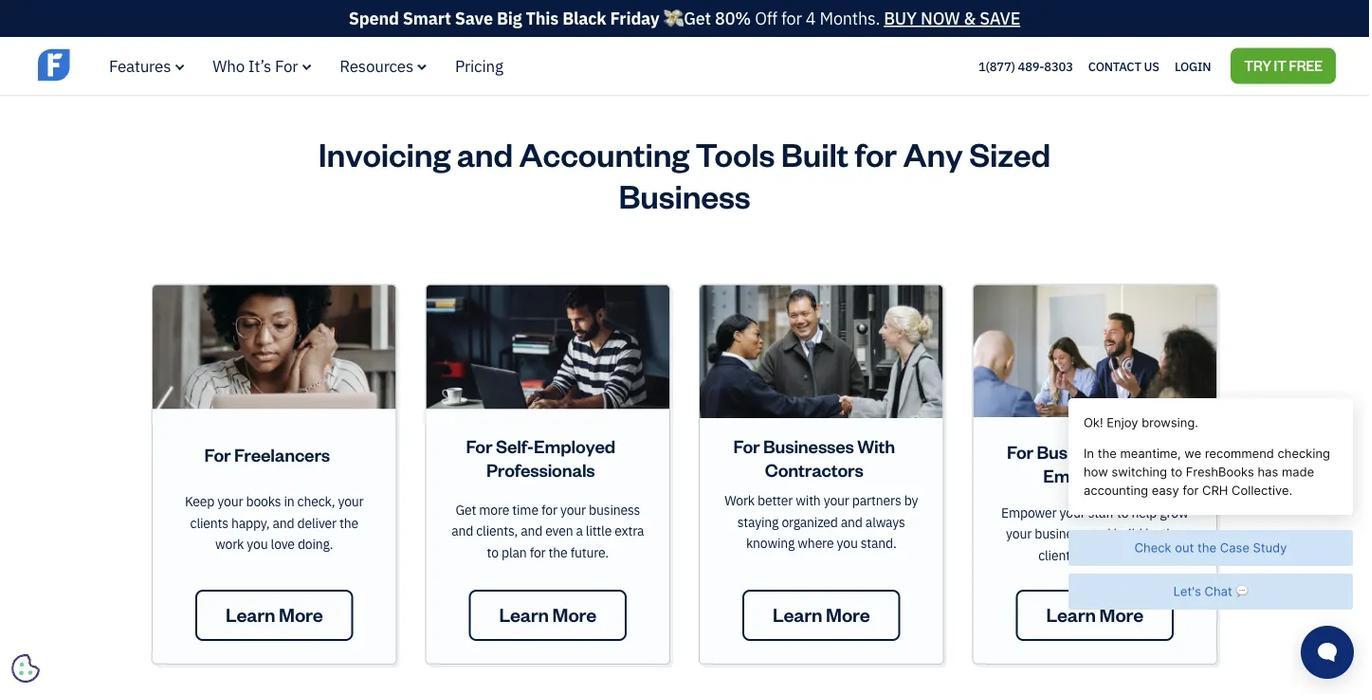 Task type: locate. For each thing, give the bounding box(es) containing it.
off
[[755, 7, 778, 29]]

learn more
[[1046, 602, 1144, 627], [226, 602, 323, 627], [499, 602, 597, 627], [773, 602, 870, 627]]

business up client
[[1035, 525, 1086, 542]]

4 learn from the left
[[773, 602, 823, 627]]

3 more from the left
[[552, 602, 597, 627]]

learn for for freelancers
[[226, 602, 275, 627]]

business
[[589, 501, 640, 518], [1035, 525, 1086, 542]]

and down partners
[[841, 513, 863, 531]]

any
[[903, 132, 963, 174]]

0 horizontal spatial to
[[487, 543, 499, 561]]

get right 💸
[[684, 7, 711, 29]]

1 horizontal spatial the
[[549, 543, 568, 561]]

learn more link down relationships.
[[1016, 590, 1174, 641]]

4 learn more from the left
[[773, 602, 870, 627]]

now
[[921, 7, 960, 29]]

and down pricing link
[[457, 132, 513, 174]]

more down future.
[[552, 602, 597, 627]]

learn more down plan
[[499, 602, 597, 627]]

&
[[964, 7, 976, 29]]

for inside the for self-employed professionals
[[466, 434, 492, 458]]

empower
[[1001, 503, 1057, 521]]

and inside work better with your partners by staying organized and always knowing where you stand.
[[841, 513, 863, 531]]

for for employees
[[1007, 440, 1034, 463]]

for businesses with contractors
[[734, 434, 895, 481]]

1 horizontal spatial businesses
[[1037, 440, 1128, 463]]

happy,
[[231, 514, 270, 532]]

for left self-
[[466, 434, 492, 458]]

you left stand.
[[837, 534, 858, 552]]

learn
[[1046, 602, 1096, 627], [226, 602, 275, 627], [499, 602, 549, 627], [773, 602, 823, 627]]

more
[[1100, 602, 1144, 627], [279, 602, 323, 627], [552, 602, 597, 627], [826, 602, 870, 627]]

0 horizontal spatial with
[[858, 434, 895, 458]]

learn down where
[[773, 602, 823, 627]]

businesses up the contractors
[[763, 434, 854, 458]]

work
[[725, 492, 755, 509]]

businesses inside for businesses with contractors
[[763, 434, 854, 458]]

businesses inside "for businesses with employees"
[[1037, 440, 1128, 463]]

4 more from the left
[[826, 602, 870, 627]]

your
[[824, 492, 849, 509], [217, 493, 243, 510], [338, 493, 364, 510], [560, 501, 586, 518], [1060, 503, 1085, 521], [1006, 525, 1032, 542]]

freelancers
[[234, 442, 330, 465]]

learn more link
[[1016, 590, 1174, 641], [195, 590, 353, 641], [469, 590, 627, 641], [742, 590, 900, 641]]

learn more down love
[[226, 602, 323, 627]]

this
[[526, 7, 559, 29]]

learn more for for self-employed professionals
[[499, 602, 597, 627]]

more down stand.
[[826, 602, 870, 627]]

for for contractors
[[734, 434, 760, 458]]

it
[[1274, 56, 1287, 74]]

you inside keep your books in check, your clients happy, and deliver the work you love doing.
[[247, 535, 268, 553]]

get inside get more time for your business and clients, and even a little extra to plan for the future.
[[456, 501, 476, 518]]

learn more down where
[[773, 602, 870, 627]]

you
[[837, 534, 858, 552], [247, 535, 268, 553]]

partners
[[852, 492, 901, 509]]

for inside invoicing and accounting tools built for any sized business
[[855, 132, 897, 174]]

more for for self-employed professionals
[[552, 602, 597, 627]]

your right with at the right of the page
[[824, 492, 849, 509]]

for left 4
[[781, 7, 802, 29]]

staff
[[1088, 503, 1114, 521]]

0 horizontal spatial get
[[456, 501, 476, 518]]

0 horizontal spatial business
[[589, 501, 640, 518]]

1 vertical spatial get
[[456, 501, 476, 518]]

freshbooks logo image
[[38, 47, 185, 83]]

1 horizontal spatial get
[[684, 7, 711, 29]]

and inside empower your staff to help grow your business and build lasting client relationships.
[[1089, 525, 1111, 542]]

learn more down relationships.
[[1046, 602, 1144, 627]]

and inside invoicing and accounting tools built for any sized business
[[457, 132, 513, 174]]

you down happy,
[[247, 535, 268, 553]]

learn down client
[[1046, 602, 1096, 627]]

buy now & save link
[[884, 7, 1021, 29]]

love
[[271, 535, 295, 553]]

for inside "for businesses with employees"
[[1007, 440, 1034, 463]]

get left more
[[456, 501, 476, 518]]

1 horizontal spatial to
[[1117, 503, 1129, 521]]

1 horizontal spatial you
[[837, 534, 858, 552]]

grow
[[1160, 503, 1189, 521]]

and down time
[[521, 522, 543, 540]]

with
[[858, 434, 895, 458], [1131, 440, 1169, 463]]

friday
[[610, 7, 659, 29]]

even
[[545, 522, 573, 540]]

buy
[[884, 7, 917, 29]]

businesses up employees
[[1037, 440, 1128, 463]]

1(877) 489-8303 link
[[979, 58, 1073, 74]]

more down doing.
[[279, 602, 323, 627]]

0 vertical spatial business
[[589, 501, 640, 518]]

check,
[[297, 493, 335, 510]]

stand.
[[861, 534, 897, 552]]

learn more for for freelancers
[[226, 602, 323, 627]]

2 learn from the left
[[226, 602, 275, 627]]

and left clients,
[[452, 522, 473, 540]]

to left help
[[1117, 503, 1129, 521]]

for inside for businesses with contractors
[[734, 434, 760, 458]]

learn more link down love
[[195, 590, 353, 641]]

8303
[[1044, 58, 1073, 74]]

business up extra
[[589, 501, 640, 518]]

keep your books in check, your clients happy, and deliver the work you love doing.
[[185, 493, 364, 553]]

0 vertical spatial to
[[1117, 503, 1129, 521]]

accounting
[[519, 132, 689, 174]]

business
[[619, 173, 751, 216]]

who it's for
[[213, 55, 298, 76]]

80%
[[715, 7, 751, 29]]

and up love
[[273, 514, 294, 532]]

to inside get more time for your business and clients, and even a little extra to plan for the future.
[[487, 543, 499, 561]]

3 learn more from the left
[[499, 602, 597, 627]]

the right deliver
[[339, 514, 358, 532]]

spend
[[349, 7, 399, 29]]

1 learn more from the left
[[1046, 602, 1144, 627]]

your inside get more time for your business and clients, and even a little extra to plan for the future.
[[560, 501, 586, 518]]

1 horizontal spatial business
[[1035, 525, 1086, 542]]

with inside for businesses with contractors
[[858, 434, 895, 458]]

1 vertical spatial to
[[487, 543, 499, 561]]

freelancers image
[[153, 285, 396, 409]]

where
[[798, 534, 834, 552]]

contractors
[[765, 458, 864, 481]]

3 learn from the left
[[499, 602, 549, 627]]

489-
[[1018, 58, 1044, 74]]

and down "staff"
[[1089, 525, 1111, 542]]

always
[[866, 513, 905, 531]]

keep
[[185, 493, 215, 510]]

more down relationships.
[[1100, 602, 1144, 627]]

learn down plan
[[499, 602, 549, 627]]

0 vertical spatial get
[[684, 7, 711, 29]]

try it free
[[1244, 56, 1323, 74]]

businesses
[[763, 434, 854, 458], [1037, 440, 1128, 463]]

your left "staff"
[[1060, 503, 1085, 521]]

with for employees
[[1131, 440, 1169, 463]]

the down even
[[549, 543, 568, 561]]

more
[[479, 501, 509, 518]]

you inside work better with your partners by staying organized and always knowing where you stand.
[[837, 534, 858, 552]]

your right check,
[[338, 493, 364, 510]]

for
[[275, 55, 298, 76], [466, 434, 492, 458], [734, 434, 760, 458], [1007, 440, 1034, 463], [204, 442, 231, 465]]

3 learn more link from the left
[[469, 590, 627, 641]]

for up work on the bottom of page
[[734, 434, 760, 458]]

businesses with employees image
[[973, 285, 1217, 417]]

1 horizontal spatial with
[[1131, 440, 1169, 463]]

and inside keep your books in check, your clients happy, and deliver the work you love doing.
[[273, 514, 294, 532]]

your up the a
[[560, 501, 586, 518]]

0 horizontal spatial the
[[339, 514, 358, 532]]

4 learn more link from the left
[[742, 590, 900, 641]]

you for businesses
[[837, 534, 858, 552]]

save
[[455, 7, 493, 29]]

1 vertical spatial the
[[549, 543, 568, 561]]

and for for businesses with contractors
[[841, 513, 863, 531]]

for left any
[[855, 132, 897, 174]]

0 vertical spatial the
[[339, 514, 358, 532]]

and for for freelancers
[[273, 514, 294, 532]]

to
[[1117, 503, 1129, 521], [487, 543, 499, 561]]

deliver
[[297, 514, 337, 532]]

1(877) 489-8303
[[979, 58, 1073, 74]]

1 more from the left
[[1100, 602, 1144, 627]]

1 learn from the left
[[1046, 602, 1096, 627]]

built
[[781, 132, 849, 174]]

and for for self-employed professionals
[[521, 522, 543, 540]]

1 vertical spatial business
[[1035, 525, 1086, 542]]

your inside work better with your partners by staying organized and always knowing where you stand.
[[824, 492, 849, 509]]

with up help
[[1131, 440, 1169, 463]]

learn down work
[[226, 602, 275, 627]]

for up 'empower'
[[1007, 440, 1034, 463]]

with up partners
[[858, 434, 895, 458]]

businesses with contractors image
[[700, 285, 943, 418]]

client
[[1039, 546, 1071, 564]]

2 learn more link from the left
[[195, 590, 353, 641]]

contact us
[[1088, 58, 1160, 74]]

0 horizontal spatial businesses
[[763, 434, 854, 458]]

relationships.
[[1073, 546, 1152, 564]]

with inside "for businesses with employees"
[[1131, 440, 1169, 463]]

self-
[[496, 434, 534, 458]]

for up keep
[[204, 442, 231, 465]]

and
[[457, 132, 513, 174], [841, 513, 863, 531], [273, 514, 294, 532], [452, 522, 473, 540], [521, 522, 543, 540], [1089, 525, 1111, 542]]

to left plan
[[487, 543, 499, 561]]

features
[[109, 55, 171, 76]]

try it free link
[[1231, 48, 1336, 84]]

0 horizontal spatial you
[[247, 535, 268, 553]]

and for for businesses with employees
[[1089, 525, 1111, 542]]

1 learn more link from the left
[[1016, 590, 1174, 641]]

who
[[213, 55, 245, 76]]

learn more link down where
[[742, 590, 900, 641]]

2 more from the left
[[279, 602, 323, 627]]

learn more for for businesses with contractors
[[773, 602, 870, 627]]

2 learn more from the left
[[226, 602, 323, 627]]

organized
[[782, 513, 838, 531]]

learn more link down plan
[[469, 590, 627, 641]]



Task type: describe. For each thing, give the bounding box(es) containing it.
pricing
[[455, 55, 503, 76]]

who it's for link
[[213, 55, 311, 76]]

work better with your partners by staying organized and always knowing where you stand.
[[725, 492, 918, 552]]

your up happy,
[[217, 493, 243, 510]]

black
[[562, 7, 606, 29]]

tools
[[696, 132, 775, 174]]

learn more link for for businesses with contractors
[[742, 590, 900, 641]]

login
[[1175, 58, 1211, 74]]

for right plan
[[530, 543, 546, 561]]

by
[[904, 492, 918, 509]]

more for for businesses with contractors
[[826, 602, 870, 627]]

employees
[[1043, 464, 1133, 487]]

invoicing
[[318, 132, 451, 174]]

get more time for your business and clients, and even a little extra to plan for the future.
[[452, 501, 644, 561]]

free
[[1289, 56, 1323, 74]]

us
[[1144, 58, 1160, 74]]

time
[[512, 501, 539, 518]]

in
[[284, 493, 294, 510]]

smart
[[403, 7, 451, 29]]

better
[[758, 492, 793, 509]]

for freelancers
[[204, 442, 330, 465]]

try
[[1244, 56, 1272, 74]]

clients
[[190, 514, 228, 532]]

learn for for businesses with contractors
[[773, 602, 823, 627]]

for right the it's
[[275, 55, 298, 76]]

empower your staff to help grow your business and build lasting client relationships.
[[1001, 503, 1189, 564]]

professionals
[[486, 458, 595, 481]]

contact
[[1088, 58, 1141, 74]]

help
[[1132, 503, 1157, 521]]

4
[[806, 7, 816, 29]]

cookie preferences image
[[11, 654, 40, 683]]

employed
[[534, 434, 616, 458]]

1(877)
[[979, 58, 1015, 74]]

months.
[[820, 7, 880, 29]]

learn for for self-employed professionals
[[499, 602, 549, 627]]

learn for for businesses with employees
[[1046, 602, 1096, 627]]

a
[[576, 522, 583, 540]]

learn more link for for freelancers
[[195, 590, 353, 641]]

learn more link for for businesses with employees
[[1016, 590, 1174, 641]]

you for freelancers
[[247, 535, 268, 553]]

for for professionals
[[466, 434, 492, 458]]

more for for businesses with employees
[[1100, 602, 1144, 627]]

for up even
[[541, 501, 557, 518]]

plan
[[502, 543, 527, 561]]

cookie consent banner dialog
[[14, 461, 299, 680]]

build
[[1114, 525, 1143, 542]]

future.
[[571, 543, 609, 561]]

little
[[586, 522, 612, 540]]

with
[[796, 492, 821, 509]]

businesses for employees
[[1037, 440, 1128, 463]]

work
[[215, 535, 244, 553]]

features link
[[109, 55, 184, 76]]

knowing
[[746, 534, 795, 552]]

more for for freelancers
[[279, 602, 323, 627]]

for self-employed professionals
[[466, 434, 616, 481]]

your down 'empower'
[[1006, 525, 1032, 542]]

businesses for contractors
[[763, 434, 854, 458]]

self-employed professionals image
[[426, 285, 670, 409]]

contact us link
[[1088, 54, 1160, 78]]

books
[[246, 493, 281, 510]]

pricing link
[[455, 55, 503, 76]]

clients,
[[476, 522, 518, 540]]

invoicing and accounting tools built for any sized business
[[318, 132, 1051, 216]]

for businesses with employees
[[1007, 440, 1169, 487]]

resources
[[340, 55, 414, 76]]

resources link
[[340, 55, 427, 76]]

extra
[[615, 522, 644, 540]]

login link
[[1175, 54, 1211, 78]]

learn more for for businesses with employees
[[1046, 602, 1144, 627]]

save
[[980, 7, 1021, 29]]

it's
[[248, 55, 271, 76]]

to inside empower your staff to help grow your business and build lasting client relationships.
[[1117, 503, 1129, 521]]

the inside get more time for your business and clients, and even a little extra to plan for the future.
[[549, 543, 568, 561]]

business inside get more time for your business and clients, and even a little extra to plan for the future.
[[589, 501, 640, 518]]

the inside keep your books in check, your clients happy, and deliver the work you love doing.
[[339, 514, 358, 532]]

staying
[[738, 513, 779, 531]]

doing.
[[298, 535, 333, 553]]

big
[[497, 7, 522, 29]]

lasting
[[1146, 525, 1184, 542]]

with for contractors
[[858, 434, 895, 458]]

sized
[[969, 132, 1051, 174]]

spend smart save big this black friday 💸 get 80% off for 4 months. buy now & save
[[349, 7, 1021, 29]]

learn more link for for self-employed professionals
[[469, 590, 627, 641]]

business inside empower your staff to help grow your business and build lasting client relationships.
[[1035, 525, 1086, 542]]

💸
[[663, 7, 680, 29]]



Task type: vqa. For each thing, say whether or not it's contained in the screenshot.
third "excellent"
no



